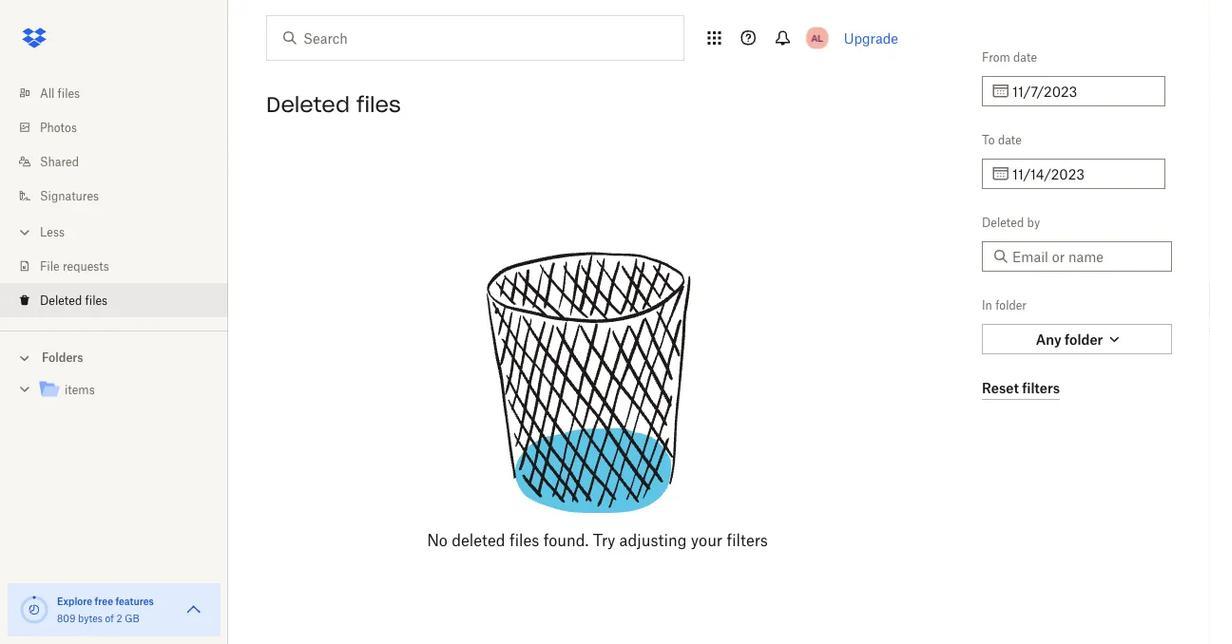 Task type: describe. For each thing, give the bounding box(es) containing it.
folder for in folder
[[995, 298, 1027, 312]]

deleted inside list item
[[40, 293, 82, 308]]

upgrade link
[[844, 30, 898, 46]]

explore
[[57, 596, 92, 607]]

From date text field
[[1012, 81, 1154, 102]]

Deleted by text field
[[1012, 246, 1161, 267]]

items link
[[38, 378, 213, 404]]

gb
[[125, 613, 140, 625]]

from
[[982, 50, 1010, 64]]

in folder
[[982, 298, 1027, 312]]

by
[[1027, 215, 1040, 230]]

date for from date
[[1013, 50, 1037, 64]]

deleted files list item
[[0, 283, 228, 317]]

no
[[427, 531, 448, 550]]

any folder
[[1036, 331, 1103, 347]]

0 horizontal spatial filters
[[727, 531, 768, 550]]

filters inside reset filters button
[[1022, 380, 1060, 396]]

date for to date
[[998, 133, 1022, 147]]

less
[[40, 225, 65, 239]]

try
[[593, 531, 615, 550]]

file requests
[[40, 259, 109, 273]]

all files link
[[15, 76, 228, 110]]

2
[[116, 613, 122, 625]]

file
[[40, 259, 60, 273]]

1 horizontal spatial deleted files
[[266, 91, 401, 118]]

reset
[[982, 380, 1019, 396]]

adjusting
[[619, 531, 687, 550]]

from date
[[982, 50, 1037, 64]]

files inside all files link
[[58, 86, 80, 100]]

no deleted files found. try adjusting your filters
[[427, 531, 768, 550]]

signatures
[[40, 189, 99, 203]]

reset filters
[[982, 380, 1060, 396]]

reset filters button
[[982, 377, 1060, 400]]

photos link
[[15, 110, 228, 144]]

809
[[57, 613, 75, 625]]

in
[[982, 298, 992, 312]]

Search in folder "Dropbox" text field
[[303, 28, 644, 48]]

your
[[691, 531, 723, 550]]

folder for any folder
[[1065, 331, 1103, 347]]

quota usage element
[[19, 595, 49, 625]]

found.
[[543, 531, 589, 550]]

dropbox image
[[15, 19, 53, 57]]



Task type: vqa. For each thing, say whether or not it's contained in the screenshot.
ADD
no



Task type: locate. For each thing, give the bounding box(es) containing it.
any folder button
[[982, 324, 1172, 355]]

features
[[115, 596, 154, 607]]

photos
[[40, 120, 77, 135]]

shared link
[[15, 144, 228, 179]]

file requests link
[[15, 249, 228, 283]]

To date text field
[[1012, 163, 1154, 184]]

date right to on the top of the page
[[998, 133, 1022, 147]]

folder right any at the right of page
[[1065, 331, 1103, 347]]

1 vertical spatial date
[[998, 133, 1022, 147]]

0 vertical spatial filters
[[1022, 380, 1060, 396]]

0 vertical spatial date
[[1013, 50, 1037, 64]]

1 horizontal spatial folder
[[1065, 331, 1103, 347]]

deleted files link
[[15, 283, 228, 317]]

upgrade
[[844, 30, 898, 46]]

bytes
[[78, 613, 102, 625]]

1 vertical spatial folder
[[1065, 331, 1103, 347]]

0 vertical spatial folder
[[995, 298, 1027, 312]]

folder right in
[[995, 298, 1027, 312]]

items
[[65, 383, 95, 397]]

folder
[[995, 298, 1027, 312], [1065, 331, 1103, 347]]

1 horizontal spatial filters
[[1022, 380, 1060, 396]]

folders
[[42, 351, 83, 365]]

0 horizontal spatial folder
[[995, 298, 1027, 312]]

al button
[[802, 23, 832, 53]]

free
[[95, 596, 113, 607]]

explore free features 809 bytes of 2 gb
[[57, 596, 154, 625]]

2 vertical spatial deleted
[[40, 293, 82, 308]]

2 horizontal spatial deleted
[[982, 215, 1024, 230]]

date right "from"
[[1013, 50, 1037, 64]]

less image
[[15, 223, 34, 242]]

files inside deleted files link
[[85, 293, 108, 308]]

deleted by
[[982, 215, 1040, 230]]

0 horizontal spatial deleted
[[40, 293, 82, 308]]

date
[[1013, 50, 1037, 64], [998, 133, 1022, 147]]

0 vertical spatial deleted
[[266, 91, 350, 118]]

to
[[982, 133, 995, 147]]

shared
[[40, 154, 79, 169]]

1 vertical spatial filters
[[727, 531, 768, 550]]

deleted files inside list item
[[40, 293, 108, 308]]

all files
[[40, 86, 80, 100]]

deleted
[[452, 531, 505, 550]]

deleted files
[[266, 91, 401, 118], [40, 293, 108, 308]]

1 vertical spatial deleted files
[[40, 293, 108, 308]]

list containing all files
[[0, 65, 228, 331]]

filters
[[1022, 380, 1060, 396], [727, 531, 768, 550]]

0 vertical spatial deleted files
[[266, 91, 401, 118]]

to date
[[982, 133, 1022, 147]]

of
[[105, 613, 114, 625]]

list
[[0, 65, 228, 331]]

al
[[811, 32, 823, 44]]

requests
[[63, 259, 109, 273]]

files
[[58, 86, 80, 100], [356, 91, 401, 118], [85, 293, 108, 308], [509, 531, 539, 550]]

folders button
[[0, 343, 228, 371]]

0 horizontal spatial deleted files
[[40, 293, 108, 308]]

filters right "your"
[[727, 531, 768, 550]]

deleted
[[266, 91, 350, 118], [982, 215, 1024, 230], [40, 293, 82, 308]]

any
[[1036, 331, 1061, 347]]

1 horizontal spatial deleted
[[266, 91, 350, 118]]

all
[[40, 86, 54, 100]]

folder inside button
[[1065, 331, 1103, 347]]

1 vertical spatial deleted
[[982, 215, 1024, 230]]

filters right reset
[[1022, 380, 1060, 396]]

signatures link
[[15, 179, 228, 213]]



